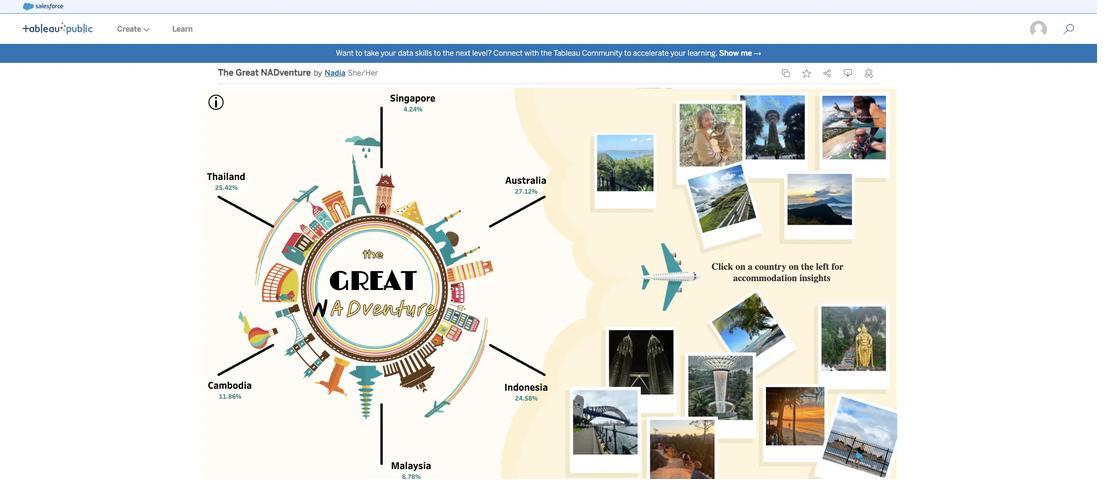Task type: describe. For each thing, give the bounding box(es) containing it.
next
[[456, 49, 471, 58]]

tableau
[[554, 49, 581, 58]]

accelerate
[[633, 49, 669, 58]]

by
[[314, 69, 322, 78]]

the great nadventure by nadia she/her
[[218, 68, 378, 78]]

nadventure
[[261, 68, 311, 78]]

go to search image
[[1053, 24, 1087, 35]]

show me link
[[720, 49, 753, 58]]

show
[[720, 49, 740, 58]]

salesforce logo image
[[23, 3, 63, 10]]

take
[[364, 49, 379, 58]]

favorite button image
[[803, 69, 811, 78]]

create button
[[106, 15, 161, 44]]

learn link
[[161, 15, 204, 44]]



Task type: vqa. For each thing, say whether or not it's contained in the screenshot.
the leftmost the
yes



Task type: locate. For each thing, give the bounding box(es) containing it.
logo image
[[23, 22, 93, 35]]

learn
[[173, 25, 193, 34]]

nominate for viz of the day image
[[865, 69, 874, 78]]

make a copy image
[[782, 69, 790, 78]]

0 horizontal spatial to
[[356, 49, 363, 58]]

1 to from the left
[[356, 49, 363, 58]]

your left learning.
[[671, 49, 687, 58]]

1 your from the left
[[381, 49, 396, 58]]

0 horizontal spatial your
[[381, 49, 396, 58]]

want to take your data skills to the next level? connect with the tableau community to accelerate your learning. show me →
[[336, 49, 762, 58]]

nadia
[[325, 69, 346, 78]]

the right with
[[541, 49, 552, 58]]

→
[[754, 49, 762, 58]]

1 horizontal spatial the
[[541, 49, 552, 58]]

your
[[381, 49, 396, 58], [671, 49, 687, 58]]

1 horizontal spatial to
[[434, 49, 441, 58]]

2 the from the left
[[541, 49, 552, 58]]

community
[[582, 49, 623, 58]]

the
[[218, 68, 234, 78]]

to left accelerate
[[625, 49, 632, 58]]

1 the from the left
[[443, 49, 454, 58]]

me
[[741, 49, 753, 58]]

level?
[[473, 49, 492, 58]]

learning.
[[688, 49, 718, 58]]

greg.robinson3551 image
[[1030, 20, 1049, 39]]

she/her
[[348, 69, 378, 78]]

great
[[236, 68, 259, 78]]

create
[[117, 25, 141, 34]]

to right skills
[[434, 49, 441, 58]]

the left next
[[443, 49, 454, 58]]

1 horizontal spatial your
[[671, 49, 687, 58]]

skills
[[415, 49, 432, 58]]

with
[[525, 49, 539, 58]]

0 horizontal spatial the
[[443, 49, 454, 58]]

3 to from the left
[[625, 49, 632, 58]]

2 to from the left
[[434, 49, 441, 58]]

nadia link
[[325, 68, 346, 79]]

2 your from the left
[[671, 49, 687, 58]]

to left the take
[[356, 49, 363, 58]]

your right the take
[[381, 49, 396, 58]]

want
[[336, 49, 354, 58]]

2 horizontal spatial to
[[625, 49, 632, 58]]

the
[[443, 49, 454, 58], [541, 49, 552, 58]]

data
[[398, 49, 414, 58]]

connect
[[494, 49, 523, 58]]

to
[[356, 49, 363, 58], [434, 49, 441, 58], [625, 49, 632, 58]]



